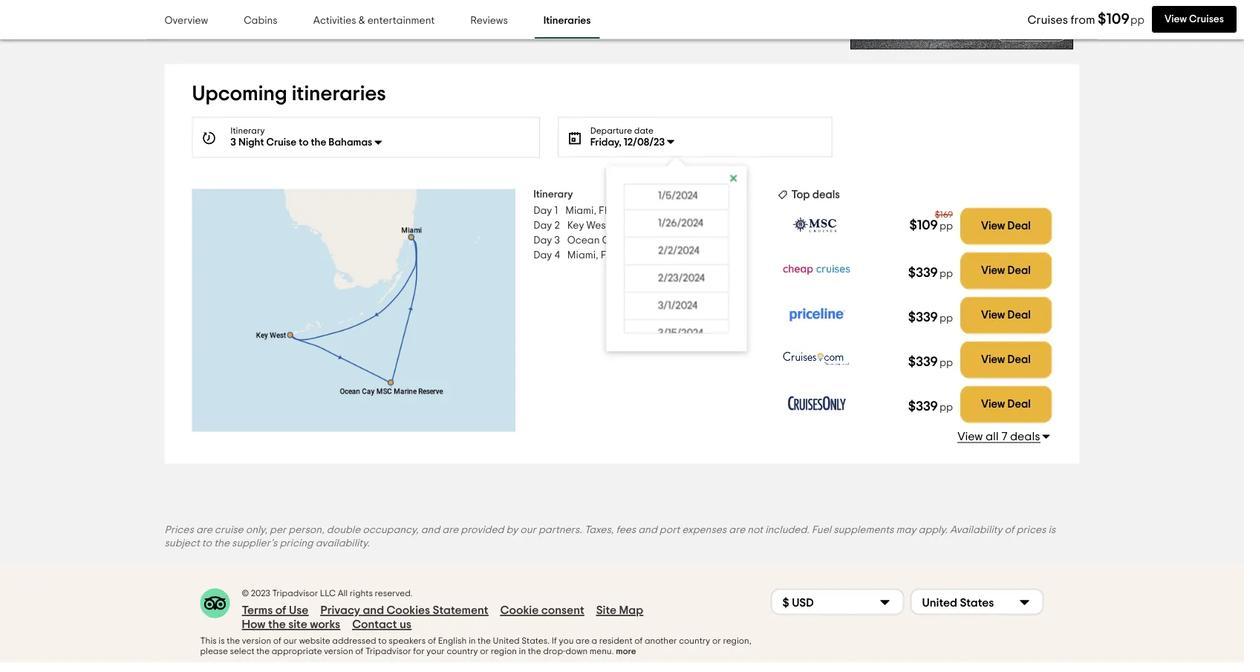Task type: describe. For each thing, give the bounding box(es) containing it.
1 deal from the top
[[1008, 221, 1031, 232]]

4 deal from the top
[[1008, 355, 1031, 366]]

contact us link
[[352, 618, 411, 632]]

entertainment
[[368, 16, 435, 26]]

1 view deal from the top
[[981, 221, 1031, 232]]

1 inside the itinerary day​​ 1 miami, florida, united states day​​ 2 key west, florida, united states day​​ 3 ocean cay msc marine reserve day​​ 4 miami, florida, united states
[[555, 206, 558, 216]]

itineraries
[[544, 16, 591, 26]]

3 view deal from the top
[[981, 310, 1031, 321]]

2 day​​ from the top
[[534, 220, 552, 231]]

0 horizontal spatial our
[[283, 637, 297, 646]]

$109 inside $169 $109 pp
[[910, 219, 938, 232]]

a
[[592, 637, 597, 646]]

llc
[[320, 590, 336, 599]]

overview
[[165, 16, 208, 26]]

website
[[299, 637, 330, 646]]

ocean
[[567, 235, 600, 246]]

please
[[200, 648, 228, 657]]

pp inside cruises from $109 pp
[[1131, 15, 1145, 26]]

3/15/2024
[[658, 328, 704, 339]]

$ usd
[[783, 597, 814, 609]]

0 horizontal spatial deals
[[813, 189, 840, 200]]

0 vertical spatial country
[[679, 637, 711, 646]]

appropriate
[[272, 648, 322, 657]]

reserve
[[684, 235, 722, 246]]

included.
[[765, 525, 810, 535]]

3 inside the itinerary day​​ 1 miami, florida, united states day​​ 2 key west, florida, united states day​​ 3 ocean cay msc marine reserve day​​ 4 miami, florida, united states
[[555, 235, 560, 246]]

miami, florida, united states link for 4
[[568, 248, 704, 263]]

view all 7 deals
[[958, 431, 1041, 443]]

$169
[[935, 211, 953, 220]]

more button
[[616, 647, 636, 657]]

1 day​​ from the top
[[534, 206, 552, 216]]

the left bahamas
[[311, 137, 326, 148]]

0 horizontal spatial and
[[363, 605, 384, 617]]

united up marine
[[654, 220, 685, 231]]

of down how the site works link
[[273, 637, 282, 646]]

itinerary day​​ 1 miami, florida, united states day​​ 2 key west, florida, united states day​​ 3 ocean cay msc marine reserve day​​ 4 miami, florida, united states
[[534, 189, 722, 261]]

0 vertical spatial in
[[469, 637, 476, 646]]

of up more
[[635, 637, 643, 646]]

availability
[[950, 525, 1003, 535]]

activities & entertainment link
[[304, 4, 444, 39]]

port
[[660, 525, 680, 535]]

reviews link
[[462, 4, 517, 39]]

english
[[438, 637, 467, 646]]

reserved.
[[375, 590, 413, 599]]

0 vertical spatial florida,
[[599, 206, 636, 216]]

cay
[[602, 235, 622, 246]]

not
[[748, 525, 763, 535]]

2023
[[251, 590, 270, 599]]

version inside . if you are a resident of another country or region, please select the appropriate version of tripadvisor for your country or region in the drop-down menu.
[[324, 648, 353, 657]]

activities
[[313, 16, 356, 26]]

night
[[238, 137, 264, 148]]

united up key west, florida, united states link
[[638, 206, 669, 216]]

key west, florida, united states link
[[567, 218, 717, 233]]

marine
[[649, 235, 682, 246]]

another
[[645, 637, 677, 646]]

0 vertical spatial 1
[[435, 12, 439, 22]]

united states button
[[910, 589, 1044, 616]]

bahamas
[[329, 137, 372, 148]]

site map link
[[596, 604, 643, 618]]

of up your
[[428, 637, 436, 646]]

reviews
[[470, 16, 508, 26]]

states left if
[[522, 637, 548, 646]]

0 vertical spatial $109
[[1098, 12, 1130, 27]]

5
[[553, 12, 559, 22]]

states down reserve
[[673, 250, 704, 261]]

privacy and cookies statement link
[[321, 604, 489, 618]]

0 vertical spatial tripadvisor
[[272, 590, 318, 599]]

5 view deal from the top
[[981, 399, 1031, 410]]

advertisement region
[[851, 0, 1074, 50]]

pp inside $169 $109 pp
[[940, 221, 953, 232]]

resident
[[599, 637, 633, 646]]

rights
[[350, 590, 373, 599]]

person,
[[289, 525, 324, 535]]

0 horizontal spatial is
[[219, 637, 225, 646]]

site
[[596, 605, 617, 617]]

2 $339 pp from the top
[[908, 311, 953, 324]]

states inside united states popup button
[[960, 597, 994, 609]]

2 view deal from the top
[[981, 265, 1031, 277]]

united states
[[922, 597, 994, 609]]

departure
[[590, 127, 632, 136]]

12/08/23
[[624, 137, 665, 148]]

cookie
[[500, 605, 539, 617]]

4 $339 pp from the top
[[908, 400, 953, 413]]

fuel
[[812, 525, 831, 535]]

the inside site map how the site works
[[268, 619, 286, 631]]

2 vertical spatial florida,
[[601, 250, 638, 261]]

site map how the site works
[[242, 605, 643, 631]]

view cruises
[[1165, 14, 1224, 25]]

more
[[616, 648, 636, 657]]

double
[[327, 525, 360, 535]]

itinerary for itinerary
[[231, 127, 265, 136]]

terms of use
[[242, 605, 309, 617]]

cabins link
[[235, 4, 287, 39]]

usd
[[792, 597, 814, 609]]

all
[[338, 590, 348, 599]]

3 link
[[481, 2, 511, 32]]

the inside prices are cruise only, per person, double occupancy, and are provided by our partners. taxes, fees and port expenses are not included. fuel supplements may apply. availability of prices is subject to the supplier's pricing availability.
[[214, 538, 230, 549]]

select
[[230, 648, 255, 657]]

use
[[289, 605, 309, 617]]

prices are cruise only, per person, double occupancy, and are provided by our partners. taxes, fees and port expenses are not included. fuel supplements may apply. availability of prices is subject to the supplier's pricing availability.
[[165, 525, 1056, 549]]

fees
[[616, 525, 636, 535]]

departure date friday, 12/08/23
[[590, 127, 665, 148]]

the up select
[[227, 637, 240, 646]]

tripadvisor inside . if you are a resident of another country or region, please select the appropriate version of tripadvisor for your country or region in the drop-down menu.
[[365, 648, 411, 657]]

per
[[270, 525, 286, 535]]

activities & entertainment
[[313, 16, 435, 26]]

only,
[[246, 525, 267, 535]]

3 day​​ from the top
[[534, 235, 552, 246]]

if
[[552, 637, 557, 646]]

6 link
[[570, 2, 600, 32]]

3 for 3 night cruise to the bahamas
[[231, 137, 236, 148]]

all
[[986, 431, 999, 443]]

upcoming
[[192, 84, 287, 105]]

privacy
[[321, 605, 360, 617]]

is inside prices are cruise only, per person, double occupancy, and are provided by our partners. taxes, fees and port expenses are not included. fuel supplements may apply. availability of prices is subject to the supplier's pricing availability.
[[1049, 525, 1056, 535]]

menu.
[[590, 648, 614, 657]]

states up 1/26/2024
[[671, 206, 702, 216]]

expenses
[[682, 525, 727, 535]]

provided
[[461, 525, 504, 535]]

msc
[[624, 235, 646, 246]]

down
[[566, 648, 588, 657]]



Task type: vqa. For each thing, say whether or not it's contained in the screenshot.
the leftmost 3
yes



Task type: locate. For each thing, give the bounding box(es) containing it.
1 vertical spatial our
[[283, 637, 297, 646]]

1 horizontal spatial our
[[520, 525, 536, 535]]

are left provided
[[442, 525, 459, 535]]

by
[[506, 525, 518, 535]]

your
[[427, 648, 445, 657]]

1 horizontal spatial country
[[679, 637, 711, 646]]

3 night cruise to the bahamas
[[231, 137, 372, 148]]

3 deal from the top
[[1008, 310, 1031, 321]]

1 vertical spatial to
[[202, 538, 212, 549]]

0 horizontal spatial in
[[469, 637, 476, 646]]

0 vertical spatial miami,
[[566, 206, 597, 216]]

to
[[299, 137, 309, 148], [202, 538, 212, 549], [378, 637, 387, 646]]

florida, up msc
[[615, 220, 651, 231]]

florida, down cay
[[601, 250, 638, 261]]

to inside prices are cruise only, per person, double occupancy, and are provided by our partners. taxes, fees and port expenses are not included. fuel supplements may apply. availability of prices is subject to the supplier's pricing availability.
[[202, 538, 212, 549]]

miami, florida, united states link for 1
[[566, 203, 702, 218]]

1 horizontal spatial 1
[[555, 206, 558, 216]]

cruises inside cruises from $109 pp
[[1028, 14, 1068, 26]]

1 horizontal spatial itinerary
[[534, 189, 573, 200]]

top
[[792, 189, 810, 200]]

the down terms of use
[[268, 619, 286, 631]]

our up the appropriate
[[283, 637, 297, 646]]

. if you are a resident of another country or region, please select the appropriate version of tripadvisor for your country or region in the drop-down menu.
[[200, 637, 752, 657]]

1 vertical spatial or
[[480, 648, 489, 657]]

2
[[555, 220, 560, 231]]

7
[[1002, 431, 1008, 443]]

1 vertical spatial florida,
[[615, 220, 651, 231]]

0 vertical spatial is
[[1049, 525, 1056, 535]]

1 $339 pp from the top
[[908, 266, 953, 279]]

1 $339 from the top
[[908, 266, 938, 279]]

3 left 5
[[493, 12, 499, 22]]

3 $339 pp from the top
[[908, 355, 953, 369]]

privacy and cookies statement
[[321, 605, 489, 617]]

florida,
[[599, 206, 636, 216], [615, 220, 651, 231], [601, 250, 638, 261]]

are left a
[[576, 637, 590, 646]]

and up 'contact' at bottom left
[[363, 605, 384, 617]]

version
[[242, 637, 271, 646], [324, 648, 353, 657]]

4 view deal from the top
[[981, 355, 1031, 366]]

itinerary up 2
[[534, 189, 573, 200]]

1 vertical spatial 3
[[231, 137, 236, 148]]

is right prices
[[1049, 525, 1056, 535]]

works
[[310, 619, 340, 631]]

1 horizontal spatial cruises
[[1190, 14, 1224, 25]]

upcoming itineraries
[[192, 84, 386, 105]]

1 vertical spatial deals
[[1010, 431, 1041, 443]]

apply.
[[919, 525, 948, 535]]

.
[[548, 637, 550, 646]]

1 horizontal spatial or
[[712, 637, 721, 646]]

1 vertical spatial miami,
[[568, 250, 599, 261]]

2 cruises from the left
[[1190, 14, 1224, 25]]

0 horizontal spatial tripadvisor
[[272, 590, 318, 599]]

itineraries link
[[535, 4, 600, 39]]

of up how the site works link
[[275, 605, 286, 617]]

itinerary
[[231, 127, 265, 136], [534, 189, 573, 200]]

availability.
[[316, 538, 370, 549]]

$109
[[1098, 12, 1130, 27], [910, 219, 938, 232]]

$339 pp
[[908, 266, 953, 279], [908, 311, 953, 324], [908, 355, 953, 369], [908, 400, 953, 413]]

0 vertical spatial 3
[[493, 12, 499, 22]]

itinerary inside the itinerary day​​ 1 miami, florida, united states day​​ 2 key west, florida, united states day​​ 3 ocean cay msc marine reserve day​​ 4 miami, florida, united states
[[534, 189, 573, 200]]

2 vertical spatial 3
[[555, 235, 560, 246]]

1 horizontal spatial $109
[[1098, 12, 1130, 27]]

0 horizontal spatial itinerary
[[231, 127, 265, 136]]

our
[[520, 525, 536, 535], [283, 637, 297, 646]]

1 vertical spatial itinerary
[[534, 189, 573, 200]]

0 vertical spatial itinerary
[[231, 127, 265, 136]]

are left cruise at left
[[196, 525, 212, 535]]

are left not
[[729, 525, 745, 535]]

united
[[638, 206, 669, 216], [654, 220, 685, 231], [640, 250, 671, 261], [922, 597, 958, 609], [493, 637, 520, 646]]

1 vertical spatial is
[[219, 637, 225, 646]]

region
[[491, 648, 517, 657]]

to right cruise
[[299, 137, 309, 148]]

3 for 3
[[493, 12, 499, 22]]

miami, florida, united states link up msc
[[566, 203, 702, 218]]

deal
[[1008, 221, 1031, 232], [1008, 265, 1031, 277], [1008, 310, 1031, 321], [1008, 355, 1031, 366], [1008, 399, 1031, 410]]

&
[[359, 16, 365, 26]]

cruises
[[1028, 14, 1068, 26], [1190, 14, 1224, 25]]

1
[[435, 12, 439, 22], [555, 206, 558, 216]]

miami, florida, united states link down msc
[[568, 248, 704, 263]]

2 deal from the top
[[1008, 265, 1031, 277]]

the map for this itinerary is not available at this time. image
[[192, 189, 516, 432]]

miami,
[[566, 206, 597, 216], [568, 250, 599, 261]]

1 vertical spatial 1
[[555, 206, 558, 216]]

country right another
[[679, 637, 711, 646]]

0 horizontal spatial or
[[480, 648, 489, 657]]

0 vertical spatial to
[[299, 137, 309, 148]]

1 up 2
[[555, 206, 558, 216]]

0 horizontal spatial to
[[202, 538, 212, 549]]

2 vertical spatial to
[[378, 637, 387, 646]]

tripadvisor down this is the version of our website addressed to speakers of english in the united states
[[365, 648, 411, 657]]

itineraries
[[292, 84, 386, 105]]

1 vertical spatial version
[[324, 648, 353, 657]]

1 vertical spatial country
[[447, 648, 478, 657]]

2/23/2024
[[658, 273, 705, 284]]

states up reserve
[[687, 220, 717, 231]]

2 horizontal spatial and
[[638, 525, 657, 535]]

1 horizontal spatial is
[[1049, 525, 1056, 535]]

1 horizontal spatial in
[[519, 648, 526, 657]]

6
[[582, 12, 588, 22]]

florida, up west,
[[599, 206, 636, 216]]

1 cruises from the left
[[1028, 14, 1068, 26]]

are inside . if you are a resident of another country or region, please select the appropriate version of tripadvisor for your country or region in the drop-down menu.
[[576, 637, 590, 646]]

in right english
[[469, 637, 476, 646]]

united inside popup button
[[922, 597, 958, 609]]

this is the version of our website addressed to speakers of english in the united states
[[200, 637, 548, 646]]

are
[[196, 525, 212, 535], [442, 525, 459, 535], [729, 525, 745, 535], [576, 637, 590, 646]]

of left prices
[[1005, 525, 1014, 535]]

of inside prices are cruise only, per person, double occupancy, and are provided by our partners. taxes, fees and port expenses are not included. fuel supplements may apply. availability of prices is subject to the supplier's pricing availability.
[[1005, 525, 1014, 535]]

contact us
[[352, 619, 411, 631]]

1 vertical spatial $109
[[910, 219, 938, 232]]

miami, down ocean
[[568, 250, 599, 261]]

is up the 'please'
[[219, 637, 225, 646]]

region,
[[723, 637, 752, 646]]

0 horizontal spatial country
[[447, 648, 478, 657]]

1 horizontal spatial to
[[299, 137, 309, 148]]

version down addressed
[[324, 648, 353, 657]]

may
[[896, 525, 916, 535]]

2 horizontal spatial to
[[378, 637, 387, 646]]

consent
[[541, 605, 584, 617]]

cruise
[[215, 525, 243, 535]]

cruises from $109 pp
[[1028, 12, 1145, 27]]

1 horizontal spatial version
[[324, 648, 353, 657]]

or left region,
[[712, 637, 721, 646]]

site
[[288, 619, 307, 631]]

deals right top
[[813, 189, 840, 200]]

2 horizontal spatial 3
[[555, 235, 560, 246]]

is
[[1049, 525, 1056, 535], [219, 637, 225, 646]]

3 down 2
[[555, 235, 560, 246]]

the down cruise at left
[[214, 538, 230, 549]]

taxes,
[[584, 525, 614, 535]]

how the site works link
[[242, 618, 340, 632]]

1/5/2024
[[658, 191, 698, 201]]

1 vertical spatial in
[[519, 648, 526, 657]]

of down addressed
[[355, 648, 364, 657]]

and
[[421, 525, 440, 535], [638, 525, 657, 535], [363, 605, 384, 617]]

to down contact us
[[378, 637, 387, 646]]

united down apply.
[[922, 597, 958, 609]]

in right "region"
[[519, 648, 526, 657]]

3/1/2024
[[658, 301, 698, 311]]

and right "fees"
[[638, 525, 657, 535]]

0 vertical spatial our
[[520, 525, 536, 535]]

0 horizontal spatial cruises
[[1028, 14, 1068, 26]]

1 vertical spatial miami, florida, united states link
[[568, 248, 704, 263]]

united down marine
[[640, 250, 671, 261]]

1 vertical spatial tripadvisor
[[365, 648, 411, 657]]

0 horizontal spatial 1
[[435, 12, 439, 22]]

2/2/2024
[[658, 246, 700, 256]]

cookie consent button
[[500, 604, 584, 618]]

supplier's
[[232, 538, 277, 549]]

0 horizontal spatial 3
[[231, 137, 236, 148]]

3 $339 from the top
[[908, 355, 938, 369]]

0 horizontal spatial version
[[242, 637, 271, 646]]

1 horizontal spatial tripadvisor
[[365, 648, 411, 657]]

1 right entertainment
[[435, 12, 439, 22]]

country down english
[[447, 648, 478, 657]]

pricing
[[280, 538, 313, 549]]

0 vertical spatial miami, florida, united states link
[[566, 203, 702, 218]]

4
[[555, 250, 560, 261]]

our right by
[[520, 525, 536, 535]]

deals right 7
[[1010, 431, 1041, 443]]

3 left the night
[[231, 137, 236, 148]]

to right subject
[[202, 538, 212, 549]]

the right select
[[256, 648, 270, 657]]

deals
[[813, 189, 840, 200], [1010, 431, 1041, 443]]

1 horizontal spatial deals
[[1010, 431, 1041, 443]]

states down availability
[[960, 597, 994, 609]]

0 horizontal spatial $109
[[910, 219, 938, 232]]

itinerary up the night
[[231, 127, 265, 136]]

0 vertical spatial or
[[712, 637, 721, 646]]

key
[[567, 220, 584, 231]]

0 vertical spatial deals
[[813, 189, 840, 200]]

view deal
[[981, 221, 1031, 232], [981, 265, 1031, 277], [981, 310, 1031, 321], [981, 355, 1031, 366], [981, 399, 1031, 410]]

occupancy,
[[363, 525, 419, 535]]

overview link
[[156, 4, 217, 39]]

tripadvisor up 'use'
[[272, 590, 318, 599]]

3 inside 3 'link'
[[493, 12, 499, 22]]

in inside . if you are a resident of another country or region, please select the appropriate version of tripadvisor for your country or region in the drop-down menu.
[[519, 648, 526, 657]]

partners.
[[539, 525, 582, 535]]

version down how
[[242, 637, 271, 646]]

contact
[[352, 619, 397, 631]]

1 horizontal spatial 3
[[493, 12, 499, 22]]

prices
[[1017, 525, 1046, 535]]

prices
[[165, 525, 194, 535]]

the up "region"
[[478, 637, 491, 646]]

5 deal from the top
[[1008, 399, 1031, 410]]

cookie consent
[[500, 605, 584, 617]]

2 $339 from the top
[[908, 311, 938, 324]]

cruise
[[266, 137, 297, 148]]

our inside prices are cruise only, per person, double occupancy, and are provided by our partners. taxes, fees and port expenses are not included. fuel supplements may apply. availability of prices is subject to the supplier's pricing availability.
[[520, 525, 536, 535]]

us
[[400, 619, 411, 631]]

1 horizontal spatial and
[[421, 525, 440, 535]]

$ usd button
[[771, 589, 905, 616]]

and right occupancy,
[[421, 525, 440, 535]]

or left "region"
[[480, 648, 489, 657]]

itinerary for itinerary day​​ 1 miami, florida, united states day​​ 2 key west, florida, united states day​​ 3 ocean cay msc marine reserve day​​ 4 miami, florida, united states
[[534, 189, 573, 200]]

friday,
[[590, 137, 622, 148]]

miami, up key
[[566, 206, 597, 216]]

0 vertical spatial version
[[242, 637, 271, 646]]

the left drop- at left bottom
[[528, 648, 541, 657]]

united up "region"
[[493, 637, 520, 646]]

4 $339 from the top
[[908, 400, 938, 413]]

4 day​​ from the top
[[534, 250, 552, 261]]

3
[[493, 12, 499, 22], [231, 137, 236, 148], [555, 235, 560, 246]]

how
[[242, 619, 266, 631]]



